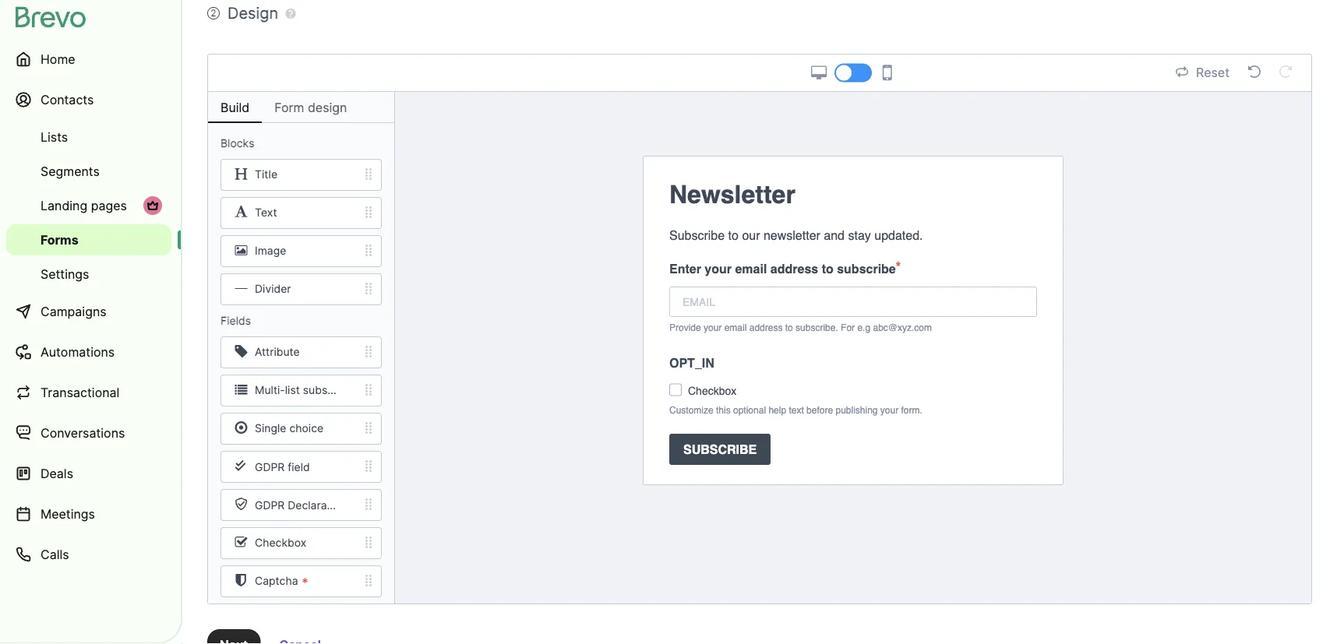 Task type: vqa. For each thing, say whether or not it's contained in the screenshot.
list
yes



Task type: locate. For each thing, give the bounding box(es) containing it.
to
[[728, 228, 739, 242], [822, 261, 834, 276], [785, 322, 793, 333]]

settings
[[41, 266, 89, 282]]

newsletter button
[[657, 170, 1050, 220]]

lists
[[41, 129, 68, 145]]

gdpr
[[255, 461, 285, 474], [255, 499, 285, 512]]

single
[[255, 422, 286, 435]]

landing
[[41, 198, 87, 213]]

automations link
[[6, 334, 171, 371]]

attribute button
[[208, 337, 394, 369]]

campaigns
[[41, 304, 106, 319]]

1 gdpr from the top
[[255, 461, 285, 474]]

2 vertical spatial to
[[785, 322, 793, 333]]

2 horizontal spatial to
[[822, 261, 834, 276]]

email for enter
[[735, 261, 767, 276]]

0 vertical spatial address
[[771, 261, 818, 276]]

address
[[771, 261, 818, 276], [749, 322, 783, 333]]

subscribe
[[669, 228, 725, 242]]

design
[[228, 4, 278, 23]]

divider button
[[208, 274, 394, 305]]

help
[[769, 405, 786, 416]]

enter your email address to subscribe
[[669, 261, 896, 276]]

email right provide
[[724, 322, 747, 333]]

to left subscribe.
[[785, 322, 793, 333]]

0 horizontal spatial checkbox
[[255, 537, 306, 550]]

subscribe to our newsletter and stay updated. button
[[657, 220, 1050, 251]]

conversations link
[[6, 415, 171, 452]]

gdpr down gdpr field
[[255, 499, 285, 512]]

to down and
[[822, 261, 834, 276]]

address left subscribe.
[[749, 322, 783, 333]]

0 vertical spatial email
[[735, 261, 767, 276]]

2 gdpr from the top
[[255, 499, 285, 512]]

to left our
[[728, 228, 739, 242]]

1 vertical spatial your
[[704, 322, 722, 333]]

2
[[211, 7, 216, 19]]

your left form.
[[880, 405, 899, 416]]

home link
[[6, 41, 171, 78]]

form
[[274, 100, 304, 115]]

optional
[[733, 405, 766, 416]]

your right provide
[[704, 322, 722, 333]]

captcha button
[[208, 566, 394, 598]]

1 vertical spatial address
[[749, 322, 783, 333]]

opt_in
[[669, 356, 714, 370]]

multi-list subscription
[[255, 384, 366, 397]]

and
[[824, 228, 845, 242]]

single choice button
[[208, 413, 394, 445]]

gdpr field button
[[208, 451, 394, 483]]

forms
[[41, 232, 78, 247]]

checkbox up 'captcha'
[[255, 537, 306, 550]]

form.
[[901, 405, 922, 416]]

gdpr for gdpr field
[[255, 461, 285, 474]]

text
[[789, 405, 804, 416]]

0 vertical spatial your
[[705, 261, 732, 276]]

gdpr field
[[255, 461, 310, 474]]

your for provide
[[704, 322, 722, 333]]

1 vertical spatial gdpr
[[255, 499, 285, 512]]

title
[[255, 168, 277, 181]]

left___rvooi image
[[146, 199, 159, 212]]

text
[[255, 206, 277, 220]]

publishing
[[836, 405, 878, 416]]

1 vertical spatial to
[[822, 261, 834, 276]]

image button
[[208, 235, 394, 267]]

email down our
[[735, 261, 767, 276]]

1 vertical spatial email
[[724, 322, 747, 333]]

landing pages link
[[6, 190, 171, 221]]

fields
[[221, 314, 251, 328]]

pages
[[91, 198, 127, 213]]

subscribe.
[[796, 322, 838, 333]]

checkbox button
[[208, 528, 394, 559]]

landing pages
[[41, 198, 127, 213]]

0 vertical spatial gdpr
[[255, 461, 285, 474]]

checkbox up this on the right bottom of the page
[[688, 385, 737, 397]]

reset
[[1196, 65, 1230, 80]]

stay
[[848, 228, 871, 242]]

1 vertical spatial checkbox
[[255, 537, 306, 550]]

e.g
[[857, 322, 870, 333]]

None text field
[[669, 287, 1037, 317]]

your
[[705, 261, 732, 276], [704, 322, 722, 333], [880, 405, 899, 416]]

gdpr left field at the bottom left
[[255, 461, 285, 474]]

attribute
[[255, 346, 300, 359]]

subscribe
[[837, 261, 896, 276]]

0 horizontal spatial to
[[728, 228, 739, 242]]

2 vertical spatial your
[[880, 405, 899, 416]]

0 vertical spatial checkbox
[[688, 385, 737, 397]]

1 horizontal spatial checkbox
[[688, 385, 737, 397]]

email
[[735, 261, 767, 276], [724, 322, 747, 333]]

0 vertical spatial to
[[728, 228, 739, 242]]

1 horizontal spatial to
[[785, 322, 793, 333]]

before
[[807, 405, 833, 416]]

your right enter
[[705, 261, 732, 276]]

image
[[255, 244, 286, 258]]

provide
[[669, 322, 701, 333]]

lists link
[[6, 122, 171, 153]]

checkbox
[[688, 385, 737, 397], [255, 537, 306, 550]]

multi-list subscription button
[[208, 375, 394, 407]]

address down subscribe to our newsletter and stay updated.
[[771, 261, 818, 276]]



Task type: describe. For each thing, give the bounding box(es) containing it.
newsletter
[[764, 228, 820, 242]]

calls
[[41, 547, 69, 562]]

field
[[288, 461, 310, 474]]

your for enter
[[705, 261, 732, 276]]

design
[[308, 100, 347, 115]]

address for subscribe
[[771, 261, 818, 276]]

list
[[285, 384, 300, 397]]

for
[[841, 322, 855, 333]]

declaration
[[288, 499, 346, 512]]

choice
[[289, 422, 323, 435]]

settings link
[[6, 259, 171, 290]]

captcha
[[255, 575, 298, 588]]

customize
[[669, 405, 714, 416]]

segments
[[41, 164, 100, 179]]

deals link
[[6, 455, 171, 492]]

build link
[[208, 92, 262, 123]]

calls link
[[6, 536, 171, 574]]

updated.
[[874, 228, 923, 242]]

form design link
[[262, 92, 360, 123]]

single choice
[[255, 422, 323, 435]]

home
[[41, 51, 75, 67]]

contacts
[[41, 92, 94, 107]]

newsletter
[[669, 180, 795, 209]]

provide your email address to subscribe. for e.g abc@xyz.com
[[669, 322, 932, 333]]

customize this optional help text before publishing your form.
[[669, 405, 922, 416]]

forms link
[[6, 224, 171, 256]]

gdpr for gdpr declaration
[[255, 499, 285, 512]]

title button
[[208, 159, 394, 191]]

to inside text field
[[728, 228, 739, 242]]

contacts link
[[6, 81, 171, 118]]

text button
[[208, 197, 394, 229]]

gdpr declaration
[[255, 499, 346, 512]]

subscribe button
[[657, 428, 1050, 471]]

conversations
[[41, 425, 125, 441]]

gdpr declaration button
[[208, 489, 394, 521]]

divider
[[255, 283, 291, 296]]

automations
[[41, 344, 115, 360]]

meetings
[[41, 507, 95, 522]]

subscribe
[[683, 442, 757, 457]]

subscription
[[303, 384, 366, 397]]

to for subscribe.
[[785, 322, 793, 333]]

transactional link
[[6, 374, 171, 411]]

build
[[221, 100, 250, 115]]

Newsletter text field
[[669, 176, 1037, 214]]

multi-
[[255, 384, 285, 397]]

this
[[716, 405, 731, 416]]

email for provide
[[724, 322, 747, 333]]

Checkbox text field
[[688, 383, 1033, 399]]

to for subscribe
[[822, 261, 834, 276]]

Subscribe to our newsletter and stay updated. text field
[[669, 226, 1037, 245]]

meetings link
[[6, 496, 171, 533]]

subscribe to our newsletter and stay updated.
[[669, 228, 923, 242]]

reset button
[[1171, 63, 1234, 83]]

abc@xyz.com
[[873, 322, 932, 333]]

checkbox inside "button"
[[255, 537, 306, 550]]

checkbox inside text box
[[688, 385, 737, 397]]

enter
[[669, 261, 701, 276]]

campaigns link
[[6, 293, 171, 330]]

our
[[742, 228, 760, 242]]

deals
[[41, 466, 73, 481]]

form design
[[274, 100, 347, 115]]

transactional
[[41, 385, 120, 400]]

blocks
[[221, 137, 254, 150]]

segments link
[[6, 156, 171, 187]]

address for subscribe.
[[749, 322, 783, 333]]



